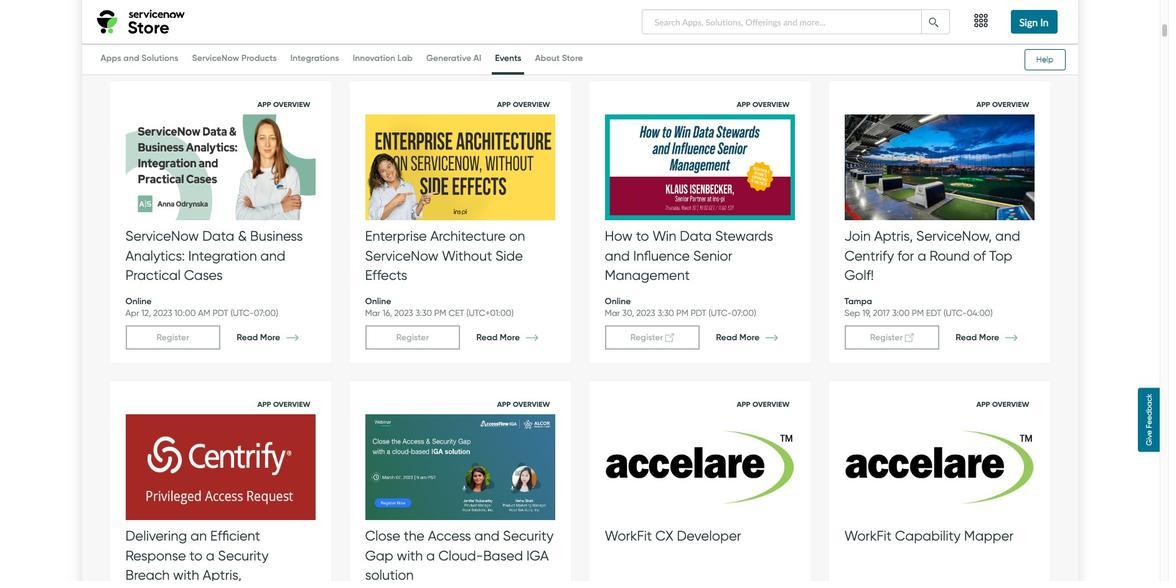 Task type: locate. For each thing, give the bounding box(es) containing it.
to left win at the right of page
[[636, 228, 649, 245]]

2023 inside online mar 16, 2023 3:30 pm cet (utc+01:00)
[[394, 308, 413, 319]]

online mar 30, 2023 3:30 pm pdt (utc-07:00)
[[605, 296, 757, 319]]

1 horizontal spatial online
[[365, 296, 391, 307]]

app overview
[[258, 100, 310, 109], [497, 100, 550, 109], [737, 100, 790, 109], [977, 100, 1030, 109], [258, 400, 310, 409], [497, 400, 550, 409], [737, 400, 790, 409], [977, 400, 1030, 409]]

app for mapper
[[977, 400, 991, 409]]

products
[[242, 52, 277, 64]]

3 register button from the left
[[605, 326, 700, 350]]

overview for servicenow data & business analytics:  integration and practical cases
[[273, 100, 310, 109]]

mar left 30,
[[605, 308, 620, 319]]

pdt down cases
[[213, 308, 229, 319]]

app for on
[[497, 100, 511, 109]]

(utc- inside tampa sep 19, 2017 3:00 pm edt (utc-04:00)
[[944, 308, 967, 319]]

workfit cx developer heading
[[605, 527, 795, 547]]

read more
[[237, 32, 280, 43], [477, 32, 520, 43], [716, 32, 760, 43], [956, 32, 1000, 43], [237, 332, 280, 343], [477, 332, 520, 343], [716, 332, 760, 343], [956, 332, 1000, 343]]

tampa
[[845, 296, 873, 307]]

am right the 5,
[[193, 8, 205, 19]]

and down "business"
[[261, 248, 286, 264]]

overview for join aptris, servicenow, and centrify for a round of top golf!
[[993, 100, 1030, 109]]

2 register button from the left
[[365, 326, 460, 350]]

a
[[918, 248, 927, 264], [206, 548, 215, 565], [427, 548, 435, 565]]

and right 'apps'
[[123, 52, 139, 64]]

2 data from the left
[[680, 228, 712, 245]]

round
[[930, 248, 970, 264]]

sign
[[1020, 16, 1038, 28]]

1 horizontal spatial with
[[397, 548, 423, 565]]

workfit left the cx in the right of the page
[[605, 528, 652, 545]]

search image
[[929, 15, 939, 27]]

register button down 12,
[[126, 326, 220, 350]]

join
[[845, 228, 871, 245]]

1 vertical spatial with
[[173, 567, 199, 582]]

1 horizontal spatial 3:30
[[658, 308, 674, 319]]

07:00) inside online apr 12, 2023 10:00 am pdt (utc-07:00)
[[254, 308, 278, 319]]

help
[[1037, 55, 1054, 64]]

join aptris, servicenow, and centrify for a round of top golf! heading
[[845, 227, 1035, 284]]

app for servicenow,
[[977, 100, 991, 109]]

2023 inside online mar 30, 2023 3:30 pm pdt (utc-07:00)
[[637, 308, 656, 319]]

online mar 16, 2023 3:30 pm cet (utc+01:00)
[[365, 296, 514, 319]]

architecture
[[430, 228, 506, 245]]

2023 right 12,
[[153, 308, 172, 319]]

and inside how to win data stewards and influence senior management
[[605, 248, 630, 264]]

1 horizontal spatial to
[[636, 228, 649, 245]]

(utc- inside online apr 12, 2023 10:00 am pdt (utc-07:00)
[[231, 308, 254, 319]]

0 horizontal spatial to
[[190, 548, 203, 565]]

10:00 right 31,
[[657, 8, 679, 19]]

and up top
[[996, 228, 1021, 245]]

2023 right '7,' in the right top of the page
[[869, 8, 888, 19]]

0 vertical spatial edt
[[927, 8, 942, 19]]

pm inside online mar 16, 2023 3:30 pm cet (utc+01:00)
[[434, 308, 447, 319]]

security
[[503, 528, 554, 545], [218, 548, 269, 565]]

response
[[126, 548, 186, 565]]

1 horizontal spatial workfit
[[845, 528, 892, 545]]

and down how
[[605, 248, 630, 264]]

online up 16,
[[365, 296, 391, 307]]

register button
[[126, 326, 220, 350], [365, 326, 460, 350], [605, 326, 700, 350], [845, 326, 940, 350]]

3:30 for influence
[[658, 308, 674, 319]]

workfit for workfit capability mapper
[[845, 528, 892, 545]]

overview for close the access and security gap with a cloud-based iga solution
[[513, 400, 550, 409]]

3:30
[[416, 308, 432, 319], [658, 308, 674, 319]]

sep
[[845, 308, 861, 319]]

4 register button from the left
[[845, 326, 940, 350]]

mar
[[365, 308, 381, 319], [605, 308, 620, 319]]

(utc- inside online mar 30, 2023 3:30 pm pdt (utc-07:00)
[[709, 308, 732, 319]]

(utc-
[[225, 8, 249, 19], [944, 8, 968, 19], [231, 308, 254, 319], [709, 308, 732, 319], [944, 308, 967, 319]]

read up products
[[237, 32, 258, 43]]

online inside online mar 30, 2023 3:30 pm pdt (utc-07:00)
[[605, 296, 631, 307]]

3 register from the left
[[631, 332, 663, 343]]

with
[[397, 548, 423, 565], [173, 567, 199, 582]]

and up based
[[475, 528, 500, 545]]

a inside delivering an efficient response to a security breach with aptri
[[206, 548, 215, 565]]

app overview for workfit cx developer
[[737, 400, 790, 409]]

app for &
[[258, 100, 271, 109]]

sign in menu bar
[[953, 0, 1078, 44]]

am for gmt-
[[681, 8, 693, 19]]

popup image down 3:00
[[905, 331, 914, 343]]

07:00) for how to win data stewards and influence senior management
[[732, 308, 757, 319]]

app overview for how to win data stewards and influence senior management
[[737, 100, 790, 109]]

2023 right 30,
[[637, 308, 656, 319]]

read more button
[[220, 26, 315, 50], [460, 26, 555, 50], [700, 26, 795, 50], [940, 26, 1035, 50], [220, 326, 315, 350], [460, 326, 555, 350], [700, 326, 795, 350], [940, 326, 1035, 350]]

on
[[509, 228, 525, 245]]

practical
[[126, 267, 181, 284]]

store
[[562, 52, 583, 64]]

(utc- down the integration
[[231, 308, 254, 319]]

app overview for enterprise architecture on servicenow without side effects
[[497, 100, 550, 109]]

(utc- down senior
[[709, 308, 732, 319]]

edt right 12:00 at top
[[927, 8, 942, 19]]

30,
[[623, 308, 634, 319]]

0 vertical spatial 04:00)
[[968, 8, 994, 19]]

pm inside online mar 30, 2023 3:30 pm pdt (utc-07:00)
[[677, 308, 689, 319]]

2 horizontal spatial online
[[605, 296, 631, 307]]

data up senior
[[680, 228, 712, 245]]

(utc+01:00)
[[467, 308, 514, 319]]

5,
[[139, 8, 146, 19]]

2 horizontal spatial a
[[918, 248, 927, 264]]

4 register from the left
[[871, 332, 903, 343]]

0 horizontal spatial online
[[126, 296, 152, 307]]

efficient
[[210, 528, 260, 545]]

online apr 12, 2023 10:00 am pdt (utc-07:00)
[[126, 296, 278, 319]]

1 vertical spatial servicenow
[[126, 228, 199, 245]]

1 data from the left
[[202, 228, 234, 245]]

pdt inside online apr 12, 2023 10:00 am pdt (utc-07:00)
[[213, 308, 229, 319]]

1 mar from the left
[[365, 308, 381, 319]]

jul 5, 2023 10:00 am pdt (utc-07:00)
[[126, 8, 273, 19]]

read
[[237, 32, 258, 43], [477, 32, 498, 43], [716, 32, 738, 43], [956, 32, 977, 43], [237, 332, 258, 343], [477, 332, 498, 343], [716, 332, 738, 343], [956, 332, 977, 343]]

0 vertical spatial security
[[503, 528, 554, 545]]

servicenow inside servicenow data & business analytics:  integration and practical cases
[[126, 228, 199, 245]]

3 online from the left
[[605, 296, 631, 307]]

apps
[[101, 52, 121, 64]]

servicenow down enterprise
[[365, 248, 439, 264]]

a down the access
[[427, 548, 435, 565]]

07:00) inside online mar 30, 2023 3:30 pm pdt (utc-07:00)
[[732, 308, 757, 319]]

help link
[[1019, 49, 1066, 70]]

pm inside tampa sep 19, 2017 3:00 pm edt (utc-04:00)
[[912, 308, 924, 319]]

edt right 3:00
[[927, 308, 942, 319]]

register button for join aptris, servicenow, and centrify for a round of top golf!
[[845, 326, 940, 350]]

1 horizontal spatial security
[[503, 528, 554, 545]]

2023 right the 5,
[[148, 8, 167, 19]]

(utc- right 3:00
[[944, 308, 967, 319]]

tab list
[[94, 46, 590, 75]]

register for enterprise architecture on servicenow without side effects
[[396, 332, 429, 343]]

centrify
[[845, 248, 895, 264]]

online for servicenow data & business analytics:  integration and practical cases
[[126, 296, 152, 307]]

1 register button from the left
[[126, 326, 220, 350]]

am down cases
[[198, 308, 211, 319]]

enterprise
[[365, 228, 427, 245]]

generative
[[427, 52, 472, 64]]

0 horizontal spatial security
[[218, 548, 269, 565]]

analytics:
[[126, 248, 185, 264]]

1 horizontal spatial data
[[680, 228, 712, 245]]

based
[[483, 548, 523, 565]]

online up apr
[[126, 296, 152, 307]]

servicenow products link
[[189, 52, 280, 72]]

security inside delivering an efficient response to a security breach with aptri
[[218, 548, 269, 565]]

register button down 3:00
[[845, 326, 940, 350]]

mar inside online mar 30, 2023 3:30 pm pdt (utc-07:00)
[[605, 308, 620, 319]]

popup image down jun 7, 2023 12:00 pm edt (utc-04:00)
[[905, 31, 914, 42]]

0 horizontal spatial workfit
[[605, 528, 652, 545]]

1 online from the left
[[126, 296, 152, 307]]

1 vertical spatial 04:00)
[[967, 308, 993, 319]]

servicenow for servicenow products
[[192, 52, 239, 64]]

register button down 16,
[[365, 326, 460, 350]]

sign in menu item
[[1004, 0, 1066, 44]]

10:00 inside online apr 12, 2023 10:00 am pdt (utc-07:00)
[[174, 308, 196, 319]]

register down 30,
[[631, 332, 663, 343]]

app overview for close the access and security gap with a cloud-based iga solution
[[497, 400, 550, 409]]

workfit left capability
[[845, 528, 892, 545]]

how to win data stewards and influence senior management
[[605, 228, 774, 284]]

overview for how to win data stewards and influence senior management
[[753, 100, 790, 109]]

to down an
[[190, 548, 203, 565]]

innovation lab
[[353, 52, 413, 64]]

a right for on the right of page
[[918, 248, 927, 264]]

popup image
[[426, 31, 435, 42], [905, 31, 914, 42], [666, 331, 674, 343], [905, 331, 914, 343]]

2 register from the left
[[396, 332, 429, 343]]

pdt inside online mar 30, 2023 3:30 pm pdt (utc-07:00)
[[691, 308, 707, 319]]

data inside how to win data stewards and influence senior management
[[680, 228, 712, 245]]

pm left search icon
[[913, 8, 925, 19]]

0 horizontal spatial mar
[[365, 308, 381, 319]]

2 online from the left
[[365, 296, 391, 307]]

sign in button
[[1011, 10, 1058, 34]]

3:30 left cet
[[416, 308, 432, 319]]

0 horizontal spatial with
[[173, 567, 199, 582]]

10:00 right the 5,
[[169, 8, 191, 19]]

04:00) down of
[[967, 308, 993, 319]]

management
[[605, 267, 690, 284]]

10:00
[[169, 8, 191, 19], [657, 8, 679, 19], [174, 308, 196, 319]]

servicenow left products
[[192, 52, 239, 64]]

a inside the 'close the access and security gap with a cloud-based iga solution'
[[427, 548, 435, 565]]

side
[[496, 248, 523, 264]]

innovation
[[353, 52, 396, 64]]

am left gmt-
[[681, 8, 693, 19]]

with down "response"
[[173, 567, 199, 582]]

1 3:30 from the left
[[416, 308, 432, 319]]

enterprise architecture on servicenow without side effects heading
[[365, 227, 555, 284]]

read down online mar 30, 2023 3:30 pm pdt (utc-07:00)
[[716, 332, 738, 343]]

pdt down how to win data stewards and influence senior management heading
[[691, 308, 707, 319]]

to inside how to win data stewards and influence senior management
[[636, 228, 649, 245]]

with down "the"
[[397, 548, 423, 565]]

1 horizontal spatial mar
[[605, 308, 620, 319]]

may 31, 2023 10:00 am gmt-4 (utc+04:00)
[[605, 8, 775, 19]]

a down an
[[206, 548, 215, 565]]

servicenow up analytics:
[[126, 228, 199, 245]]

about store link
[[532, 52, 586, 72]]

04:00) right search icon
[[968, 8, 994, 19]]

delivering an efficient response to a security breach with aptri
[[126, 528, 281, 582]]

3:30 inside online mar 30, 2023 3:30 pm pdt (utc-07:00)
[[658, 308, 674, 319]]

developer
[[677, 528, 742, 545]]

online inside online mar 16, 2023 3:30 pm cet (utc+01:00)
[[365, 296, 391, 307]]

2023 right 16,
[[394, 308, 413, 319]]

2 workfit from the left
[[845, 528, 892, 545]]

2 vertical spatial servicenow
[[365, 248, 439, 264]]

online for how to win data stewards and influence senior management
[[605, 296, 631, 307]]

apr
[[126, 308, 139, 319]]

1 vertical spatial security
[[218, 548, 269, 565]]

effects
[[365, 267, 408, 284]]

0 vertical spatial servicenow
[[192, 52, 239, 64]]

2 3:30 from the left
[[658, 308, 674, 319]]

pm left cet
[[434, 308, 447, 319]]

1 register from the left
[[157, 332, 189, 343]]

servicenow products
[[192, 52, 277, 64]]

close
[[365, 528, 400, 545]]

register down online apr 12, 2023 10:00 am pdt (utc-07:00)
[[157, 332, 189, 343]]

and inside join aptris, servicenow, and centrify for a round of top golf!
[[996, 228, 1021, 245]]

online inside online apr 12, 2023 10:00 am pdt (utc-07:00)
[[126, 296, 152, 307]]

security up iga
[[503, 528, 554, 545]]

pm right 3:00
[[912, 308, 924, 319]]

mar inside online mar 16, 2023 3:30 pm cet (utc+01:00)
[[365, 308, 381, 319]]

1 horizontal spatial a
[[427, 548, 435, 565]]

about store
[[535, 52, 583, 64]]

data up the integration
[[202, 228, 234, 245]]

0 vertical spatial with
[[397, 548, 423, 565]]

gap
[[365, 548, 394, 565]]

(utc- right search icon
[[944, 8, 968, 19]]

an
[[191, 528, 207, 545]]

12,
[[141, 308, 151, 319]]

workfit cx developer
[[605, 528, 742, 545]]

register
[[157, 332, 189, 343], [396, 332, 429, 343], [631, 332, 663, 343], [871, 332, 903, 343]]

10:00 for pdt
[[169, 8, 191, 19]]

win
[[653, 228, 677, 245]]

1 vertical spatial edt
[[927, 308, 942, 319]]

0 horizontal spatial a
[[206, 548, 215, 565]]

a inside join aptris, servicenow, and centrify for a round of top golf!
[[918, 248, 927, 264]]

delivering
[[126, 528, 187, 545]]

2 04:00) from the top
[[967, 308, 993, 319]]

workfit inside heading
[[605, 528, 652, 545]]

in
[[1041, 16, 1049, 28]]

3:00
[[893, 308, 910, 319]]

register down 2017
[[871, 332, 903, 343]]

pdt for servicenow
[[213, 308, 229, 319]]

1 workfit from the left
[[605, 528, 652, 545]]

app overview for join aptris, servicenow, and centrify for a round of top golf!
[[977, 100, 1030, 109]]

1 vertical spatial to
[[190, 548, 203, 565]]

popup image down online mar 30, 2023 3:30 pm pdt (utc-07:00)
[[666, 331, 674, 343]]

security down efficient
[[218, 548, 269, 565]]

servicenow,
[[917, 228, 992, 245]]

register down online mar 16, 2023 3:30 pm cet (utc+01:00)
[[396, 332, 429, 343]]

register button down 30,
[[605, 326, 700, 350]]

aptris,
[[875, 228, 913, 245]]

solution
[[365, 567, 414, 582]]

and inside servicenow data & business analytics:  integration and practical cases
[[261, 248, 286, 264]]

am for pdt
[[193, 8, 205, 19]]

mar left 16,
[[365, 308, 381, 319]]

workfit inside heading
[[845, 528, 892, 545]]

31,
[[624, 8, 634, 19]]

close the access and security gap with a cloud-based iga solution
[[365, 528, 554, 582]]

0 horizontal spatial 3:30
[[416, 308, 432, 319]]

online up 30,
[[605, 296, 631, 307]]

3:30 inside online mar 16, 2023 3:30 pm cet (utc+01:00)
[[416, 308, 432, 319]]

app for win
[[737, 100, 751, 109]]

more
[[260, 32, 280, 43], [500, 32, 520, 43], [740, 32, 760, 43], [980, 32, 1000, 43], [260, 332, 280, 343], [500, 332, 520, 343], [740, 332, 760, 343], [980, 332, 1000, 343]]

am
[[193, 8, 205, 19], [681, 8, 693, 19], [198, 308, 211, 319]]

0 horizontal spatial data
[[202, 228, 234, 245]]

pm down management
[[677, 308, 689, 319]]

2 mar from the left
[[605, 308, 620, 319]]

0 vertical spatial to
[[636, 228, 649, 245]]

10:00 right 12,
[[174, 308, 196, 319]]

3:30 right 30,
[[658, 308, 674, 319]]



Task type: describe. For each thing, give the bounding box(es) containing it.
2023 inside online apr 12, 2023 10:00 am pdt (utc-07:00)
[[153, 308, 172, 319]]

security inside the 'close the access and security gap with a cloud-based iga solution'
[[503, 528, 554, 545]]

workfit for workfit cx developer
[[605, 528, 652, 545]]

cet
[[449, 308, 465, 319]]

access
[[428, 528, 471, 545]]

delivering an efficient response to a security breach with aptri heading
[[126, 527, 315, 582]]

jun 7, 2023 12:00 pm edt (utc-04:00)
[[845, 8, 994, 19]]

3:30 for effects
[[416, 308, 432, 319]]

and inside apps and solutions 'link'
[[123, 52, 139, 64]]

golf!
[[845, 267, 874, 284]]

app overview for workfit capability mapper
[[977, 400, 1030, 409]]

read down online apr 12, 2023 10:00 am pdt (utc-07:00)
[[237, 332, 258, 343]]

popup image up generative
[[426, 31, 435, 42]]

16,
[[383, 308, 392, 319]]

register button for enterprise architecture on servicenow without side effects
[[365, 326, 460, 350]]

app overview for delivering an efficient response to a security breach with aptri
[[258, 400, 310, 409]]

for
[[898, 248, 915, 264]]

help button
[[1025, 49, 1066, 70]]

app for developer
[[737, 400, 751, 409]]

pdt up servicenow products
[[207, 8, 223, 19]]

generative ai link
[[423, 52, 485, 72]]

how
[[605, 228, 633, 245]]

7,
[[862, 8, 867, 19]]

am inside online apr 12, 2023 10:00 am pdt (utc-07:00)
[[198, 308, 211, 319]]

4
[[718, 8, 723, 19]]

pm for join aptris, servicenow, and centrify for a round of top golf!
[[912, 308, 924, 319]]

2017
[[873, 308, 890, 319]]

overview for enterprise architecture on servicenow without side effects
[[513, 100, 550, 109]]

top
[[990, 248, 1013, 264]]

overview for delivering an efficient response to a security breach with aptri
[[273, 400, 310, 409]]

app overview for servicenow data & business analytics:  integration and practical cases
[[258, 100, 310, 109]]

sign in
[[1020, 16, 1049, 28]]

register for servicenow data & business analytics:  integration and practical cases
[[157, 332, 189, 343]]

data inside servicenow data & business analytics:  integration and practical cases
[[202, 228, 234, 245]]

integrations
[[291, 52, 339, 64]]

lab
[[398, 52, 413, 64]]

online for enterprise architecture on servicenow without side effects
[[365, 296, 391, 307]]

app for efficient
[[258, 400, 271, 409]]

overview for workfit cx developer
[[753, 400, 790, 409]]

cases
[[184, 267, 223, 284]]

and inside the 'close the access and security gap with a cloud-based iga solution'
[[475, 528, 500, 545]]

capability
[[896, 528, 961, 545]]

gmt-
[[695, 8, 718, 19]]

(utc- for servicenow data & business analytics:  integration and practical cases
[[231, 308, 254, 319]]

07:00) for servicenow data & business analytics:  integration and practical cases
[[254, 308, 278, 319]]

read down the 4 at top right
[[716, 32, 738, 43]]

pm for how to win data stewards and influence senior management
[[677, 308, 689, 319]]

with inside the 'close the access and security gap with a cloud-based iga solution'
[[397, 548, 423, 565]]

how to win data stewards and influence senior management heading
[[605, 227, 795, 284]]

&
[[238, 228, 247, 245]]

04:00) inside tampa sep 19, 2017 3:00 pm edt (utc-04:00)
[[967, 308, 993, 319]]

12:00
[[890, 8, 911, 19]]

(utc- for join aptris, servicenow, and centrify for a round of top golf!
[[944, 308, 967, 319]]

mapper
[[965, 528, 1014, 545]]

read down (utc+01:00)
[[477, 332, 498, 343]]

tab list containing apps and solutions
[[94, 46, 590, 75]]

mar for how to win data stewards and influence senior management
[[605, 308, 620, 319]]

register button for servicenow data & business analytics:  integration and practical cases
[[126, 326, 220, 350]]

overview for workfit capability mapper
[[993, 400, 1030, 409]]

integration
[[188, 248, 257, 264]]

generative ai
[[427, 52, 482, 64]]

ai
[[474, 52, 482, 64]]

of
[[974, 248, 986, 264]]

read down jun 7, 2023 12:00 pm edt (utc-04:00)
[[956, 32, 977, 43]]

read up "ai"
[[477, 32, 498, 43]]

pdt for how
[[691, 308, 707, 319]]

to inside delivering an efficient response to a security breach with aptri
[[190, 548, 203, 565]]

mar for enterprise architecture on servicenow without side effects
[[365, 308, 381, 319]]

influence
[[634, 248, 690, 264]]

servicenow data & business analytics:  integration and practical cases
[[126, 228, 303, 284]]

servicenow data & business analytics:  integration and practical cases heading
[[126, 227, 315, 284]]

app for access
[[497, 400, 511, 409]]

innovation lab link
[[350, 52, 416, 72]]

cx
[[656, 528, 674, 545]]

jun
[[845, 8, 859, 19]]

(utc+04:00)
[[725, 8, 775, 19]]

servicenow store home image
[[94, 6, 192, 37]]

read down tampa sep 19, 2017 3:00 pm edt (utc-04:00)
[[956, 332, 977, 343]]

apps and solutions link
[[97, 52, 182, 72]]

Search Apps search field
[[642, 9, 922, 34]]

apps and solutions
[[101, 52, 178, 64]]

register for how to win data stewards and influence senior management
[[631, 332, 663, 343]]

workfit capability mapper heading
[[845, 527, 1035, 547]]

may
[[605, 8, 622, 19]]

(utc- up servicenow products
[[225, 8, 249, 19]]

(utc- for how to win data stewards and influence senior management
[[709, 308, 732, 319]]

with inside delivering an efficient response to a security breach with aptri
[[173, 567, 199, 582]]

join aptris, servicenow, and centrify for a round of top golf!
[[845, 228, 1021, 284]]

register button for how to win data stewards and influence senior management
[[605, 326, 700, 350]]

without
[[442, 248, 492, 264]]

jul
[[126, 8, 137, 19]]

10:00 for gmt-
[[657, 8, 679, 19]]

iga
[[527, 548, 549, 565]]

servicenow inside enterprise architecture on servicenow without side effects
[[365, 248, 439, 264]]

tampa sep 19, 2017 3:00 pm edt (utc-04:00)
[[845, 296, 993, 319]]

servicenow for servicenow data & business analytics:  integration and practical cases
[[126, 228, 199, 245]]

business
[[250, 228, 303, 245]]

pm for enterprise architecture on servicenow without side effects
[[434, 308, 447, 319]]

about
[[535, 52, 560, 64]]

1 04:00) from the top
[[968, 8, 994, 19]]

2023 right 31,
[[636, 8, 655, 19]]

workfit capability mapper
[[845, 528, 1014, 545]]

the
[[404, 528, 425, 545]]

events
[[495, 52, 522, 64]]

cloud-
[[439, 548, 483, 565]]

close the access and security gap with a cloud-based iga solution heading
[[365, 527, 555, 582]]

senior
[[694, 248, 733, 264]]

solutions
[[142, 52, 178, 64]]

19,
[[863, 308, 871, 319]]

breach
[[126, 567, 170, 582]]

register for join aptris, servicenow, and centrify for a round of top golf!
[[871, 332, 903, 343]]

integrations link
[[287, 52, 342, 72]]

stewards
[[716, 228, 774, 245]]

edt inside tampa sep 19, 2017 3:00 pm edt (utc-04:00)
[[927, 308, 942, 319]]



Task type: vqa. For each thing, say whether or not it's contained in the screenshot.
Efficient's App
yes



